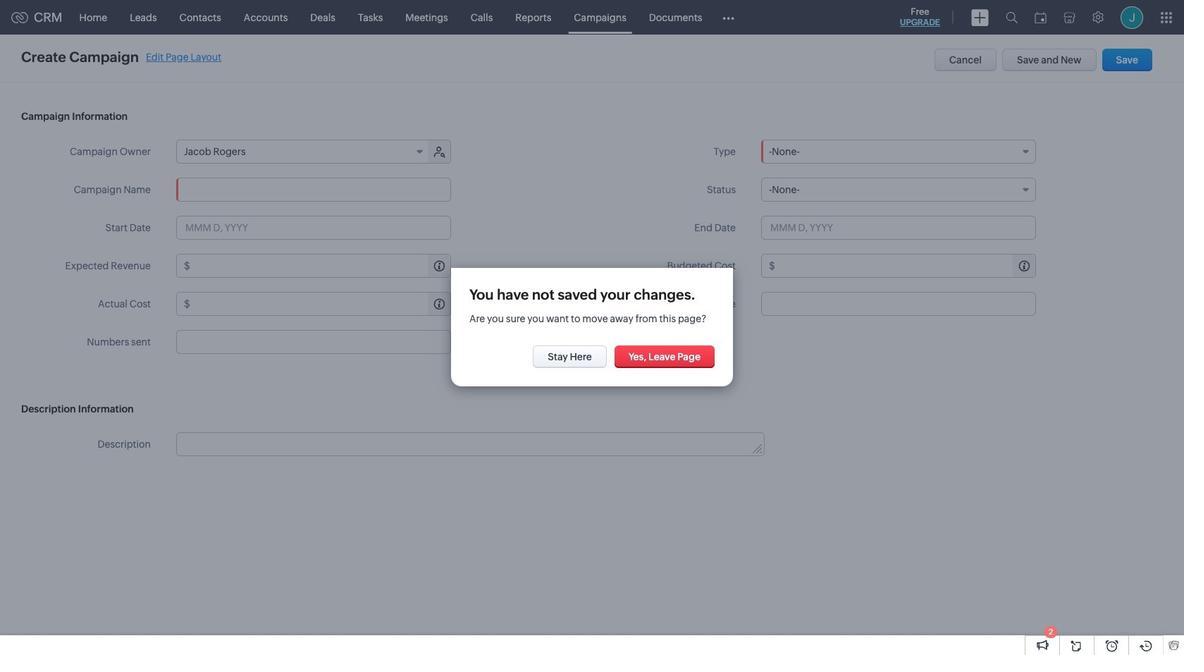 Task type: locate. For each thing, give the bounding box(es) containing it.
1 horizontal spatial mmm d, yyyy text field
[[762, 216, 1036, 240]]

MMM D, YYYY text field
[[176, 216, 451, 240], [762, 216, 1036, 240]]

None text field
[[177, 433, 764, 455]]

create menu image
[[972, 9, 989, 26]]

0 horizontal spatial mmm d, yyyy text field
[[176, 216, 451, 240]]

search element
[[998, 0, 1027, 35]]

profile element
[[1113, 0, 1152, 34]]

None text field
[[176, 178, 451, 202], [192, 255, 451, 277], [778, 255, 1036, 277], [762, 292, 1036, 316], [192, 293, 451, 315], [176, 330, 451, 354], [176, 178, 451, 202], [192, 255, 451, 277], [778, 255, 1036, 277], [762, 292, 1036, 316], [192, 293, 451, 315], [176, 330, 451, 354]]



Task type: describe. For each thing, give the bounding box(es) containing it.
profile image
[[1121, 6, 1144, 29]]

create menu element
[[963, 0, 998, 34]]

calendar image
[[1035, 12, 1047, 23]]

search image
[[1006, 11, 1018, 23]]

logo image
[[11, 12, 28, 23]]

2 mmm d, yyyy text field from the left
[[762, 216, 1036, 240]]

1 mmm d, yyyy text field from the left
[[176, 216, 451, 240]]



Task type: vqa. For each thing, say whether or not it's contained in the screenshot.
Deal Summary
no



